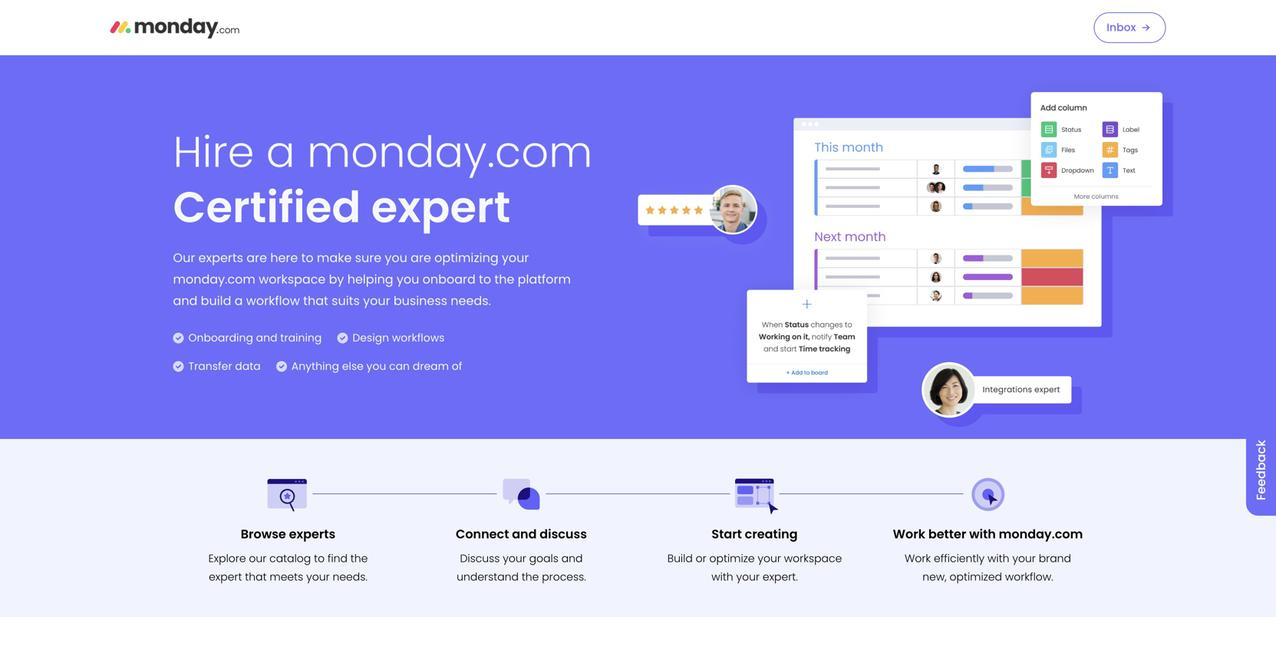 Task type: locate. For each thing, give the bounding box(es) containing it.
are left here
[[247, 249, 267, 266]]

your down connect and discuss
[[503, 551, 527, 566]]

0 vertical spatial workspace
[[259, 271, 326, 288]]

that
[[303, 292, 329, 309], [245, 570, 267, 585]]

needs. down onboard
[[451, 292, 491, 309]]

of
[[452, 359, 462, 374]]

your inside discuss your goals and understand the process.
[[503, 551, 527, 566]]

2 vertical spatial you
[[367, 359, 387, 374]]

1 vertical spatial needs.
[[333, 570, 368, 585]]

with up "efficiently"
[[970, 526, 997, 543]]

that down our
[[245, 570, 267, 585]]

2 vertical spatial with
[[712, 570, 734, 585]]

your up workflow.
[[1013, 551, 1037, 566]]

business
[[394, 292, 448, 309]]

0 vertical spatial experts
[[199, 249, 243, 266]]

work for work efficiently with your brand new, optimized workflow.
[[905, 551, 932, 566]]

experts up catalog
[[289, 526, 336, 543]]

a inside hire a monday.com certified expert
[[266, 122, 295, 182]]

meets
[[270, 570, 304, 585]]

our
[[173, 249, 195, 266]]

connect
[[456, 526, 509, 543]]

experts for browse
[[289, 526, 336, 543]]

a right build
[[235, 292, 243, 309]]

1 vertical spatial work
[[905, 551, 932, 566]]

0 horizontal spatial experts
[[199, 249, 243, 266]]

onboard
[[423, 271, 476, 288]]

make
[[317, 249, 352, 266]]

1 horizontal spatial expert
[[371, 177, 511, 237]]

expert
[[371, 177, 511, 237], [209, 570, 242, 585]]

work inside work efficiently with your brand new, optimized workflow.
[[905, 551, 932, 566]]

better
[[929, 526, 967, 543]]

checkmark image
[[173, 333, 184, 344], [337, 333, 348, 344], [173, 361, 184, 372]]

needs. down find
[[333, 570, 368, 585]]

work
[[894, 526, 926, 543], [905, 551, 932, 566]]

work for work better with monday.com
[[894, 526, 926, 543]]

workspace
[[259, 271, 326, 288], [785, 551, 843, 566]]

needs.
[[451, 292, 491, 309], [333, 570, 368, 585]]

the right find
[[351, 551, 368, 566]]

0 vertical spatial the
[[495, 271, 515, 288]]

can
[[389, 359, 410, 374]]

that left suits
[[303, 292, 329, 309]]

1 horizontal spatial that
[[303, 292, 329, 309]]

workspace up 'expert.'
[[785, 551, 843, 566]]

to left find
[[314, 551, 325, 566]]

0 horizontal spatial to
[[301, 249, 314, 266]]

0 horizontal spatial workspace
[[259, 271, 326, 288]]

workflow
[[246, 292, 300, 309]]

a
[[266, 122, 295, 182], [235, 292, 243, 309]]

1 vertical spatial that
[[245, 570, 267, 585]]

work up 'new,'
[[905, 551, 932, 566]]

monday.com
[[307, 122, 593, 182], [173, 271, 256, 288], [999, 526, 1084, 543]]

data
[[235, 359, 261, 374]]

our
[[249, 551, 267, 566]]

monday.com inside the our experts are here to make sure you are optimizing your monday.com workspace by helping you onboard to the platform and build a workflow that suits your business needs.
[[173, 271, 256, 288]]

2 vertical spatial to
[[314, 551, 325, 566]]

1 vertical spatial workspace
[[785, 551, 843, 566]]

you left can
[[367, 359, 387, 374]]

1 vertical spatial monday.com
[[173, 271, 256, 288]]

experts
[[199, 249, 243, 266], [289, 526, 336, 543]]

experts right 'our'
[[199, 249, 243, 266]]

workspace down here
[[259, 271, 326, 288]]

design workflows
[[353, 331, 445, 346]]

the inside explore our catalog to find the expert that meets your needs.
[[351, 551, 368, 566]]

hire
[[173, 122, 255, 182]]

0 vertical spatial a
[[266, 122, 295, 182]]

0 horizontal spatial a
[[235, 292, 243, 309]]

connect and discuss image
[[497, 470, 546, 519]]

else
[[342, 359, 364, 374]]

1 horizontal spatial the
[[495, 271, 515, 288]]

the left platform
[[495, 271, 515, 288]]

0 horizontal spatial the
[[351, 551, 368, 566]]

2 vertical spatial the
[[522, 570, 539, 585]]

expert inside hire a monday.com certified expert
[[371, 177, 511, 237]]

checkmark image
[[276, 361, 287, 372]]

work left the better
[[894, 526, 926, 543]]

build or optimize your workspace with your expert.
[[668, 551, 843, 585]]

1 horizontal spatial monday.com
[[307, 122, 593, 182]]

process.
[[542, 570, 587, 585]]

design
[[353, 331, 389, 346]]

your inside explore our catalog to find the expert that meets your needs.
[[306, 570, 330, 585]]

2 are from the left
[[411, 249, 431, 266]]

connect and discuss
[[456, 526, 587, 543]]

1 horizontal spatial needs.
[[451, 292, 491, 309]]

the inside discuss your goals and understand the process.
[[522, 570, 539, 585]]

1 horizontal spatial experts
[[289, 526, 336, 543]]

1 vertical spatial with
[[988, 551, 1010, 566]]

onboarding
[[189, 331, 253, 346]]

hire a monday.com certified expert
[[173, 122, 593, 237]]

explore our catalog to find the expert that meets your needs.
[[209, 551, 368, 585]]

0 horizontal spatial needs.
[[333, 570, 368, 585]]

experts inside the our experts are here to make sure you are optimizing your monday.com workspace by helping you onboard to the platform and build a workflow that suits your business needs.
[[199, 249, 243, 266]]

your up 'expert.'
[[758, 551, 782, 566]]

0 vertical spatial expert
[[371, 177, 511, 237]]

checkmark image left onboarding
[[173, 333, 184, 344]]

the
[[495, 271, 515, 288], [351, 551, 368, 566], [522, 570, 539, 585]]

you right sure
[[385, 249, 408, 266]]

your
[[502, 249, 529, 266], [363, 292, 391, 309], [503, 551, 527, 566], [758, 551, 782, 566], [1013, 551, 1037, 566], [306, 570, 330, 585], [737, 570, 760, 585]]

inbox
[[1107, 20, 1137, 35]]

and left build
[[173, 292, 198, 309]]

0 vertical spatial needs.
[[451, 292, 491, 309]]

1 are from the left
[[247, 249, 267, 266]]

are up onboard
[[411, 249, 431, 266]]

1 horizontal spatial to
[[314, 551, 325, 566]]

with
[[970, 526, 997, 543], [988, 551, 1010, 566], [712, 570, 734, 585]]

and up goals
[[512, 526, 537, 543]]

1 horizontal spatial a
[[266, 122, 295, 182]]

and
[[173, 292, 198, 309], [256, 331, 278, 346], [512, 526, 537, 543], [562, 551, 583, 566]]

your inside work efficiently with your brand new, optimized workflow.
[[1013, 551, 1037, 566]]

by
[[329, 271, 344, 288]]

1 vertical spatial the
[[351, 551, 368, 566]]

0 vertical spatial that
[[303, 292, 329, 309]]

0 horizontal spatial are
[[247, 249, 267, 266]]

checkmark image left design
[[337, 333, 348, 344]]

start creating image
[[731, 470, 780, 519]]

1 vertical spatial experts
[[289, 526, 336, 543]]

transfer
[[189, 359, 232, 374]]

to inside explore our catalog to find the expert that meets your needs.
[[314, 551, 325, 566]]

checkmark image left transfer
[[173, 361, 184, 372]]

0 horizontal spatial expert
[[209, 570, 242, 585]]

1 horizontal spatial workspace
[[785, 551, 843, 566]]

0 vertical spatial with
[[970, 526, 997, 543]]

with down work better with monday.com
[[988, 551, 1010, 566]]

to
[[301, 249, 314, 266], [479, 271, 492, 288], [314, 551, 325, 566]]

0 horizontal spatial that
[[245, 570, 267, 585]]

expert down explore
[[209, 570, 242, 585]]

2 horizontal spatial the
[[522, 570, 539, 585]]

and up process. on the left bottom
[[562, 551, 583, 566]]

1 vertical spatial expert
[[209, 570, 242, 585]]

to right here
[[301, 249, 314, 266]]

your up platform
[[502, 249, 529, 266]]

catalog
[[270, 551, 311, 566]]

to down optimizing
[[479, 271, 492, 288]]

discuss your goals and understand the process.
[[457, 551, 587, 585]]

your down find
[[306, 570, 330, 585]]

a right hire
[[266, 122, 295, 182]]

with inside work efficiently with your brand new, optimized workflow.
[[988, 551, 1010, 566]]

you
[[385, 249, 408, 266], [397, 271, 420, 288], [367, 359, 387, 374]]

0 vertical spatial work
[[894, 526, 926, 543]]

training
[[280, 331, 322, 346]]

work better with monday.com image
[[964, 470, 1013, 519]]

2 horizontal spatial to
[[479, 271, 492, 288]]

with down optimize
[[712, 570, 734, 585]]

2 vertical spatial monday.com
[[999, 526, 1084, 543]]

0 horizontal spatial monday.com
[[173, 271, 256, 288]]

you up business at the top left of the page
[[397, 271, 420, 288]]

1 horizontal spatial are
[[411, 249, 431, 266]]

1 vertical spatial a
[[235, 292, 243, 309]]

find
[[328, 551, 348, 566]]

0 vertical spatial monday.com
[[307, 122, 593, 182]]

expert up optimizing
[[371, 177, 511, 237]]

the down goals
[[522, 570, 539, 585]]

are
[[247, 249, 267, 266], [411, 249, 431, 266]]



Task type: describe. For each thing, give the bounding box(es) containing it.
or
[[696, 551, 707, 566]]

0 vertical spatial to
[[301, 249, 314, 266]]

start creating
[[712, 526, 798, 543]]

0 vertical spatial you
[[385, 249, 408, 266]]

brand
[[1039, 551, 1072, 566]]

our experts are here to make sure you are optimizing your monday.com workspace by helping you onboard to the platform and build a workflow that suits your business needs.
[[173, 249, 571, 309]]

anything
[[292, 359, 339, 374]]

with for efficiently
[[988, 551, 1010, 566]]

certified
[[173, 177, 361, 237]]

efficiently
[[934, 551, 985, 566]]

onboarding and training
[[189, 331, 322, 346]]

that inside explore our catalog to find the expert that meets your needs.
[[245, 570, 267, 585]]

workflows
[[392, 331, 445, 346]]

optimize
[[710, 551, 755, 566]]

needs. inside explore our catalog to find the expert that meets your needs.
[[333, 570, 368, 585]]

optimizing
[[435, 249, 499, 266]]

work better with monday.com
[[894, 526, 1084, 543]]

monday.com inside hire a monday.com certified expert
[[307, 122, 593, 182]]

checkmark image for design
[[337, 333, 348, 344]]

browse
[[241, 526, 286, 543]]

a inside the our experts are here to make sure you are optimizing your monday.com workspace by helping you onboard to the platform and build a workflow that suits your business needs.
[[235, 292, 243, 309]]

your down optimize
[[737, 570, 760, 585]]

workspace inside the our experts are here to make sure you are optimizing your monday.com workspace by helping you onboard to the platform and build a workflow that suits your business needs.
[[259, 271, 326, 288]]

with inside "build or optimize your workspace with your expert."
[[712, 570, 734, 585]]

that inside the our experts are here to make sure you are optimizing your monday.com workspace by helping you onboard to the platform and build a workflow that suits your business needs.
[[303, 292, 329, 309]]

browse experts
[[241, 526, 336, 543]]

2 horizontal spatial monday.com
[[999, 526, 1084, 543]]

dream
[[413, 359, 449, 374]]

discuss
[[460, 551, 500, 566]]

and up checkmark image
[[256, 331, 278, 346]]

optimized
[[950, 570, 1003, 585]]

workspace inside "build or optimize your workspace with your expert."
[[785, 551, 843, 566]]

work efficiently with your brand new, optimized workflow.
[[905, 551, 1072, 585]]

expert.
[[763, 570, 798, 585]]

and inside discuss your goals and understand the process.
[[562, 551, 583, 566]]

suits
[[332, 292, 360, 309]]

checkmark image for onboarding
[[173, 333, 184, 344]]

sure
[[355, 249, 382, 266]]

new,
[[923, 570, 947, 585]]

explore
[[209, 551, 246, 566]]

checkmark image for transfer
[[173, 361, 184, 372]]

build
[[201, 292, 231, 309]]

discuss
[[540, 526, 587, 543]]

feedback link
[[1247, 425, 1277, 516]]

monday logo image
[[110, 11, 240, 44]]

platform
[[518, 271, 571, 288]]

helping
[[348, 271, 394, 288]]

your down helping
[[363, 292, 391, 309]]

anything else you can dream of
[[292, 359, 462, 374]]

creating
[[745, 526, 798, 543]]

feedback
[[1253, 440, 1270, 501]]

the inside the our experts are here to make sure you are optimizing your monday.com workspace by helping you onboard to the platform and build a workflow that suits your business needs.
[[495, 271, 515, 288]]

the for connect and discuss
[[522, 570, 539, 585]]

expert inside explore our catalog to find the expert that meets your needs.
[[209, 570, 242, 585]]

start
[[712, 526, 742, 543]]

goals
[[530, 551, 559, 566]]

browse experts image
[[264, 470, 313, 519]]

workflow.
[[1006, 570, 1054, 585]]

here
[[270, 249, 298, 266]]

build
[[668, 551, 693, 566]]

needs. inside the our experts are here to make sure you are optimizing your monday.com workspace by helping you onboard to the platform and build a workflow that suits your business needs.
[[451, 292, 491, 309]]

inbox button
[[1094, 12, 1167, 43]]

understand
[[457, 570, 519, 585]]

the for browse experts
[[351, 551, 368, 566]]

hero image
[[638, 55, 1191, 439]]

and inside the our experts are here to make sure you are optimizing your monday.com workspace by helping you onboard to the platform and build a workflow that suits your business needs.
[[173, 292, 198, 309]]

experts for our
[[199, 249, 243, 266]]

transfer data
[[189, 359, 261, 374]]

1 vertical spatial to
[[479, 271, 492, 288]]

1 vertical spatial you
[[397, 271, 420, 288]]

with for better
[[970, 526, 997, 543]]



Task type: vqa. For each thing, say whether or not it's contained in the screenshot.
WORK for Work efficiently with your brand new, optimized workflow.
yes



